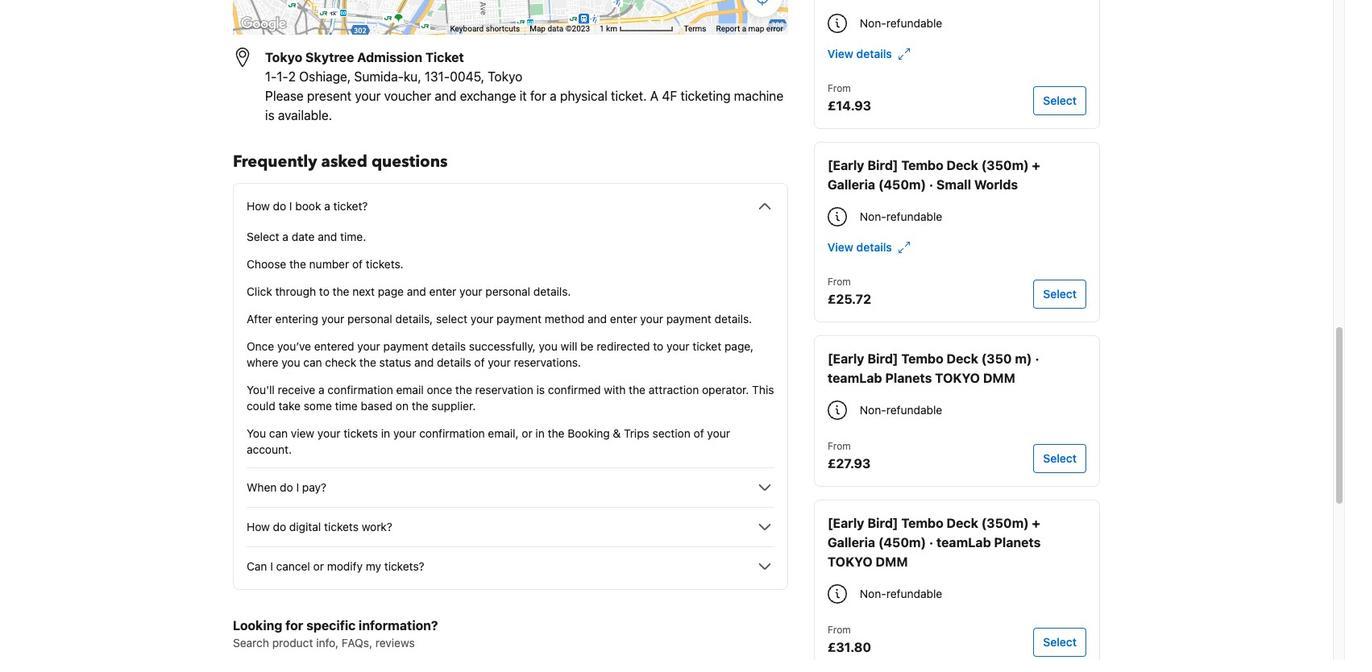 Task type: locate. For each thing, give the bounding box(es) containing it.
a inside you'll receive a confirmation email once the reservation is confirmed with the attraction operator. this could take some time based on the supplier.
[[318, 383, 324, 397]]

you'll receive a confirmation email once the reservation is confirmed with the attraction operator. this could take some time based on the supplier.
[[247, 383, 774, 413]]

the inside once you've entered your payment details successfully, you will be redirected to your ticket page, where you can check the status and details of your reservations.
[[359, 355, 376, 369]]

0 horizontal spatial planets
[[885, 371, 932, 385]]

0 vertical spatial i
[[289, 199, 292, 213]]

1 horizontal spatial or
[[522, 426, 532, 440]]

0 horizontal spatial of
[[352, 257, 363, 271]]

0 vertical spatial you
[[539, 339, 558, 353]]

1 horizontal spatial confirmation
[[419, 426, 485, 440]]

1 vertical spatial view details
[[828, 240, 892, 254]]

1 galleria from the top
[[828, 177, 875, 192]]

details down "select"
[[432, 339, 466, 353]]

0 horizontal spatial i
[[270, 559, 273, 573]]

non- up from £14.93
[[860, 16, 886, 30]]

small
[[937, 177, 971, 192]]

1 deck from the top
[[947, 158, 978, 172]]

0 vertical spatial deck
[[947, 158, 978, 172]]

· inside the [early bird] tembo deck (350 m) · teamlab planets tokyo dmm
[[1035, 351, 1039, 366]]

a right book
[[324, 199, 330, 213]]

[early inside the [early bird] tembo deck (350 m) · teamlab planets tokyo dmm
[[828, 351, 864, 366]]

you
[[539, 339, 558, 353], [281, 355, 300, 369]]

view details
[[828, 47, 892, 60], [828, 240, 892, 254]]

do for tickets
[[273, 520, 286, 534]]

payment up ticket
[[666, 312, 711, 326]]

4 refundable from the top
[[886, 587, 942, 600]]

how inside dropdown button
[[247, 520, 270, 534]]

(350m) inside [early bird] tembo deck (350m) + galleria (450m) · teamlab planets tokyo dmm
[[981, 516, 1029, 530]]

1 vertical spatial confirmation
[[419, 426, 485, 440]]

1 horizontal spatial dmm
[[983, 371, 1015, 385]]

0 horizontal spatial tokyo
[[828, 554, 873, 569]]

view details up from £14.93
[[828, 47, 892, 60]]

payment up status
[[383, 339, 428, 353]]

confirmed
[[548, 383, 601, 397]]

2 vertical spatial do
[[273, 520, 286, 534]]

1 vertical spatial (350m)
[[981, 516, 1029, 530]]

0 vertical spatial (350m)
[[981, 158, 1029, 172]]

1 horizontal spatial of
[[474, 355, 485, 369]]

bird] down £27.93
[[867, 516, 898, 530]]

(450m) for small
[[878, 177, 926, 192]]

1 vertical spatial you
[[281, 355, 300, 369]]

is
[[265, 108, 275, 123], [536, 383, 545, 397]]

4 from from the top
[[828, 624, 851, 636]]

looking for specific information? search product info, faqs, reviews
[[233, 618, 438, 650]]

2 + from the top
[[1032, 516, 1040, 530]]

2 vertical spatial tembo
[[901, 516, 944, 530]]

1 vertical spatial ·
[[1035, 351, 1039, 366]]

i right can
[[270, 559, 273, 573]]

1 tembo from the top
[[901, 158, 944, 172]]

4f
[[662, 89, 677, 103]]

0 vertical spatial ·
[[929, 177, 933, 192]]

book
[[295, 199, 321, 213]]

exchange
[[460, 89, 516, 103]]

km
[[606, 24, 617, 33]]

tembo inside [early bird] tembo deck (350m) + galleria (450m) · teamlab planets tokyo dmm
[[901, 516, 944, 530]]

or right cancel
[[313, 559, 324, 573]]

and up be
[[588, 312, 607, 326]]

0 vertical spatial confirmation
[[328, 383, 393, 397]]

select inside how do i book a ticket? 'element'
[[247, 230, 279, 243]]

0 vertical spatial view details
[[828, 47, 892, 60]]

1 (350m) from the top
[[981, 158, 1029, 172]]

from inside from £25.72
[[828, 276, 851, 288]]

pay?
[[302, 480, 326, 494]]

a inside dropdown button
[[324, 199, 330, 213]]

do inside dropdown button
[[273, 199, 286, 213]]

0 vertical spatial tickets
[[344, 426, 378, 440]]

[early down £25.72
[[828, 351, 864, 366]]

0 vertical spatial bird]
[[867, 158, 898, 172]]

view details up from £25.72
[[828, 240, 892, 254]]

bird] for tokyo
[[867, 351, 898, 366]]

1 horizontal spatial to
[[653, 339, 664, 353]]

1 horizontal spatial payment
[[497, 312, 542, 326]]

[early inside [early bird] tembo deck (350m) + galleria (450m) · teamlab planets tokyo dmm
[[828, 516, 864, 530]]

and down 131-
[[435, 89, 457, 103]]

0 vertical spatial dmm
[[983, 371, 1015, 385]]

select for [early bird] tembo deck (350m) + galleria (450m) · small worlds
[[1043, 287, 1077, 301]]

voucher
[[384, 89, 431, 103]]

confirmation inside 'you can view your tickets in your confirmation email, or in the booking & trips section of your account.'
[[419, 426, 485, 440]]

you'll
[[247, 383, 275, 397]]

0 vertical spatial can
[[303, 355, 322, 369]]

a inside tokyo skytree admission ticket 1-1-2 oshiage, sumida-ku, 131-0045, tokyo please present your voucher and exchange it for a physical ticket. a 4f ticketing machine is available.
[[550, 89, 557, 103]]

the right on at the left bottom of the page
[[412, 399, 429, 413]]

in
[[381, 426, 390, 440], [535, 426, 545, 440]]

· inside [early bird] tembo deck (350m) + galleria (450m) · small worlds
[[929, 177, 933, 192]]

your down successfully, at the bottom
[[488, 355, 511, 369]]

©2023
[[566, 24, 590, 33]]

a right it
[[550, 89, 557, 103]]

details. up method
[[533, 285, 571, 298]]

the inside 'you can view your tickets in your confirmation email, or in the booking & trips section of your account.'
[[548, 426, 565, 440]]

0 vertical spatial of
[[352, 257, 363, 271]]

do for book
[[273, 199, 286, 213]]

· inside [early bird] tembo deck (350m) + galleria (450m) · teamlab planets tokyo dmm
[[929, 535, 933, 550]]

i
[[289, 199, 292, 213], [296, 480, 299, 494], [270, 559, 273, 573]]

is down please
[[265, 108, 275, 123]]

from inside from £27.93
[[828, 440, 851, 452]]

error
[[766, 24, 783, 33]]

map data ©2023
[[530, 24, 590, 33]]

is down reservations.
[[536, 383, 545, 397]]

cancel
[[276, 559, 310, 573]]

or right email,
[[522, 426, 532, 440]]

in right email,
[[535, 426, 545, 440]]

a up some
[[318, 383, 324, 397]]

1 vertical spatial enter
[[610, 312, 637, 326]]

3 bird] from the top
[[867, 516, 898, 530]]

1 horizontal spatial i
[[289, 199, 292, 213]]

2 tembo from the top
[[901, 351, 944, 366]]

frequently asked questions
[[233, 151, 448, 172]]

2 vertical spatial bird]
[[867, 516, 898, 530]]

entering
[[275, 312, 318, 326]]

view details link up from £25.72
[[828, 239, 910, 255]]

of down successfully, at the bottom
[[474, 355, 485, 369]]

0 vertical spatial how
[[247, 199, 270, 213]]

0 vertical spatial is
[[265, 108, 275, 123]]

1 vertical spatial do
[[280, 480, 293, 494]]

1 horizontal spatial tokyo
[[488, 69, 522, 84]]

do for pay?
[[280, 480, 293, 494]]

choose the number of tickets.
[[247, 257, 404, 271]]

your up status
[[357, 339, 380, 353]]

details up from £14.93
[[856, 47, 892, 60]]

tembo inside the [early bird] tembo deck (350 m) · teamlab planets tokyo dmm
[[901, 351, 944, 366]]

i left book
[[289, 199, 292, 213]]

or inside 'you can view your tickets in your confirmation email, or in the booking & trips section of your account.'
[[522, 426, 532, 440]]

+ inside [early bird] tembo deck (350m) + galleria (450m) · small worlds
[[1032, 158, 1040, 172]]

1 km button
[[595, 23, 679, 35]]

tickets down time in the bottom of the page
[[344, 426, 378, 440]]

bird] inside the [early bird] tembo deck (350 m) · teamlab planets tokyo dmm
[[867, 351, 898, 366]]

or
[[522, 426, 532, 440], [313, 559, 324, 573]]

enter up redirected at the bottom
[[610, 312, 637, 326]]

+ for [early bird] tembo deck (350m) + galleria (450m) · teamlab planets tokyo dmm
[[1032, 516, 1040, 530]]

with
[[604, 383, 626, 397]]

0045,
[[450, 69, 484, 84]]

0 horizontal spatial tokyo
[[265, 50, 302, 64]]

1 1- from the left
[[265, 69, 277, 84]]

from up £14.93
[[828, 82, 851, 94]]

1- up please
[[277, 69, 288, 84]]

0 vertical spatial teamlab
[[828, 371, 882, 385]]

choose
[[247, 257, 286, 271]]

keyboard
[[450, 24, 484, 33]]

1 vertical spatial tokyo
[[488, 69, 522, 84]]

2 (450m) from the top
[[878, 535, 926, 550]]

2 select button from the top
[[1033, 280, 1086, 309]]

can up account.
[[269, 426, 288, 440]]

0 vertical spatial do
[[273, 199, 286, 213]]

galleria inside [early bird] tembo deck (350m) + galleria (450m) · small worlds
[[828, 177, 875, 192]]

confirmation down supplier.
[[419, 426, 485, 440]]

from for £31.80
[[828, 624, 851, 636]]

0 horizontal spatial payment
[[383, 339, 428, 353]]

0 vertical spatial tembo
[[901, 158, 944, 172]]

can
[[247, 559, 267, 573]]

0 vertical spatial tokyo
[[935, 371, 980, 385]]

ticket.
[[611, 89, 647, 103]]

you up reservations.
[[539, 339, 558, 353]]

1 vertical spatial tembo
[[901, 351, 944, 366]]

details up once
[[437, 355, 471, 369]]

how inside dropdown button
[[247, 199, 270, 213]]

date
[[292, 230, 315, 243]]

1 [early from the top
[[828, 158, 864, 172]]

bird] inside [early bird] tembo deck (350m) + galleria (450m) · small worlds
[[867, 158, 898, 172]]

1 horizontal spatial you
[[539, 339, 558, 353]]

2 how from the top
[[247, 520, 270, 534]]

how do i book a ticket? element
[[247, 216, 774, 458]]

1 vertical spatial bird]
[[867, 351, 898, 366]]

for up "product"
[[285, 618, 303, 633]]

bird] down £25.72
[[867, 351, 898, 366]]

tokyo up 2
[[265, 50, 302, 64]]

do left book
[[273, 199, 286, 213]]

bird] down £14.93
[[867, 158, 898, 172]]

tembo for teamlab
[[901, 516, 944, 530]]

report
[[716, 24, 740, 33]]

from up £27.93
[[828, 440, 851, 452]]

teamlab inside [early bird] tembo deck (350m) + galleria (450m) · teamlab planets tokyo dmm
[[937, 535, 991, 550]]

tembo for small
[[901, 158, 944, 172]]

0 vertical spatial personal
[[486, 285, 530, 298]]

refundable
[[886, 16, 942, 30], [886, 210, 942, 223], [886, 403, 942, 417], [886, 587, 942, 600]]

view up from £25.72
[[828, 240, 853, 254]]

·
[[929, 177, 933, 192], [1035, 351, 1039, 366], [929, 535, 933, 550]]

tickets inside 'you can view your tickets in your confirmation email, or in the booking & trips section of your account.'
[[344, 426, 378, 440]]

details,
[[395, 312, 433, 326]]

tembo for tokyo
[[901, 351, 944, 366]]

your up "select"
[[459, 285, 482, 298]]

(450m) for teamlab
[[878, 535, 926, 550]]

the
[[289, 257, 306, 271], [333, 285, 349, 298], [359, 355, 376, 369], [455, 383, 472, 397], [629, 383, 646, 397], [412, 399, 429, 413], [548, 426, 565, 440]]

2 deck from the top
[[947, 351, 978, 366]]

0 vertical spatial view details link
[[828, 46, 910, 62]]

from £27.93
[[828, 440, 871, 471]]

terms link
[[684, 24, 706, 33]]

2 [early from the top
[[828, 351, 864, 366]]

how up can
[[247, 520, 270, 534]]

your down sumida-
[[355, 89, 381, 103]]

+ for [early bird] tembo deck (350m) + galleria (450m) · small worlds
[[1032, 158, 1040, 172]]

0 vertical spatial galleria
[[828, 177, 875, 192]]

(350m)
[[981, 158, 1029, 172], [981, 516, 1029, 530]]

+ inside [early bird] tembo deck (350m) + galleria (450m) · teamlab planets tokyo dmm
[[1032, 516, 1040, 530]]

0 vertical spatial view
[[828, 47, 853, 60]]

2 vertical spatial [early
[[828, 516, 864, 530]]

oshiage,
[[299, 69, 351, 84]]

search
[[233, 636, 269, 650]]

1 horizontal spatial details.
[[714, 312, 752, 326]]

1 + from the top
[[1032, 158, 1040, 172]]

1 vertical spatial can
[[269, 426, 288, 440]]

1 horizontal spatial teamlab
[[937, 535, 991, 550]]

1 vertical spatial [early
[[828, 351, 864, 366]]

0 horizontal spatial you
[[281, 355, 300, 369]]

of left tickets.
[[352, 257, 363, 271]]

1 vertical spatial +
[[1032, 516, 1040, 530]]

the left the booking
[[548, 426, 565, 440]]

1 vertical spatial or
[[313, 559, 324, 573]]

1 view from the top
[[828, 47, 853, 60]]

1 vertical spatial how
[[247, 520, 270, 534]]

from inside from £31.80
[[828, 624, 851, 636]]

0 vertical spatial [early
[[828, 158, 864, 172]]

2 (350m) from the top
[[981, 516, 1029, 530]]

[early
[[828, 158, 864, 172], [828, 351, 864, 366], [828, 516, 864, 530]]

can i cancel or modify my tickets?
[[247, 559, 424, 573]]

after
[[247, 312, 272, 326]]

reviews
[[375, 636, 415, 650]]

tembo inside [early bird] tembo deck (350m) + galleria (450m) · small worlds
[[901, 158, 944, 172]]

1 vertical spatial (450m)
[[878, 535, 926, 550]]

0 horizontal spatial personal
[[347, 312, 392, 326]]

ticket
[[693, 339, 722, 353]]

in down based
[[381, 426, 390, 440]]

1 vertical spatial for
[[285, 618, 303, 633]]

payment up successfully, at the bottom
[[497, 312, 542, 326]]

the right check
[[359, 355, 376, 369]]

0 horizontal spatial details.
[[533, 285, 571, 298]]

3 select button from the top
[[1033, 444, 1086, 473]]

galleria inside [early bird] tembo deck (350m) + galleria (450m) · teamlab planets tokyo dmm
[[828, 535, 875, 550]]

tickets
[[344, 426, 378, 440], [324, 520, 359, 534]]

questions
[[371, 151, 448, 172]]

1 horizontal spatial is
[[536, 383, 545, 397]]

do right when on the left bottom of page
[[280, 480, 293, 494]]

0 horizontal spatial enter
[[429, 285, 456, 298]]

from inside from £14.93
[[828, 82, 851, 94]]

for right it
[[530, 89, 546, 103]]

2 vertical spatial of
[[694, 426, 704, 440]]

1-
[[265, 69, 277, 84], [277, 69, 288, 84]]

view
[[828, 47, 853, 60], [828, 240, 853, 254]]

dmm inside the [early bird] tembo deck (350 m) · teamlab planets tokyo dmm
[[983, 371, 1015, 385]]

1 vertical spatial tickets
[[324, 520, 359, 534]]

view details link up from £14.93
[[828, 46, 910, 62]]

3 deck from the top
[[947, 516, 978, 530]]

from
[[828, 82, 851, 94], [828, 276, 851, 288], [828, 440, 851, 452], [828, 624, 851, 636]]

0 vertical spatial planets
[[885, 371, 932, 385]]

1 select button from the top
[[1033, 86, 1086, 115]]

(450m) inside [early bird] tembo deck (350m) + galleria (450m) · teamlab planets tokyo dmm
[[878, 535, 926, 550]]

can
[[303, 355, 322, 369], [269, 426, 288, 440]]

tickets left 'work?'
[[324, 520, 359, 534]]

details. up page,
[[714, 312, 752, 326]]

3 [early from the top
[[828, 516, 864, 530]]

and inside tokyo skytree admission ticket 1-1-2 oshiage, sumida-ku, 131-0045, tokyo please present your voucher and exchange it for a physical ticket. a 4f ticketing machine is available.
[[435, 89, 457, 103]]

2 non- from the top
[[860, 210, 886, 223]]

can down you've
[[303, 355, 322, 369]]

personal up after entering your personal details, select your payment method and enter your payment details. at the top of page
[[486, 285, 530, 298]]

0 vertical spatial to
[[319, 285, 330, 298]]

tokyo up exchange
[[488, 69, 522, 84]]

keyboard shortcuts
[[450, 24, 520, 33]]

galleria down £14.93
[[828, 177, 875, 192]]

reservation
[[475, 383, 533, 397]]

and right status
[[414, 355, 434, 369]]

is inside you'll receive a confirmation email once the reservation is confirmed with the attraction operator. this could take some time based on the supplier.
[[536, 383, 545, 397]]

bird] inside [early bird] tembo deck (350m) + galleria (450m) · teamlab planets tokyo dmm
[[867, 516, 898, 530]]

your down on at the left bottom of the page
[[393, 426, 416, 440]]

map region
[[233, 0, 788, 35]]

deck inside [early bird] tembo deck (350m) + galleria (450m) · teamlab planets tokyo dmm
[[947, 516, 978, 530]]

2 1- from the left
[[277, 69, 288, 84]]

to right redirected at the bottom
[[653, 339, 664, 353]]

2 bird] from the top
[[867, 351, 898, 366]]

2 vertical spatial deck
[[947, 516, 978, 530]]

1 vertical spatial i
[[296, 480, 299, 494]]

1 vertical spatial tokyo
[[828, 554, 873, 569]]

of right section
[[694, 426, 704, 440]]

(350m) inside [early bird] tembo deck (350m) + galleria (450m) · small worlds
[[981, 158, 1029, 172]]

1 (450m) from the top
[[878, 177, 926, 192]]

my
[[366, 559, 381, 573]]

teamlab
[[828, 371, 882, 385], [937, 535, 991, 550]]

planets
[[885, 371, 932, 385], [994, 535, 1041, 550]]

booking
[[568, 426, 610, 440]]

your right "select"
[[471, 312, 493, 326]]

skytree
[[305, 50, 354, 64]]

1 vertical spatial teamlab
[[937, 535, 991, 550]]

0 vertical spatial tokyo
[[265, 50, 302, 64]]

bird]
[[867, 158, 898, 172], [867, 351, 898, 366], [867, 516, 898, 530]]

can inside once you've entered your payment details successfully, you will be redirected to your ticket page, where you can check the status and details of your reservations.
[[303, 355, 322, 369]]

non-
[[860, 16, 886, 30], [860, 210, 886, 223], [860, 403, 886, 417], [860, 587, 886, 600]]

0 horizontal spatial for
[[285, 618, 303, 633]]

do left digital
[[273, 520, 286, 534]]

deck inside [early bird] tembo deck (350m) + galleria (450m) · small worlds
[[947, 158, 978, 172]]

1 vertical spatial view
[[828, 240, 853, 254]]

select for [early bird] tembo deck (350 m) · teamlab planets tokyo dmm
[[1043, 451, 1077, 465]]

from up £25.72
[[828, 276, 851, 288]]

1 vertical spatial dmm
[[876, 554, 908, 569]]

from up the £31.80
[[828, 624, 851, 636]]

[early down £14.93
[[828, 158, 864, 172]]

1 horizontal spatial in
[[535, 426, 545, 440]]

i inside dropdown button
[[289, 199, 292, 213]]

for inside looking for specific information? search product info, faqs, reviews
[[285, 618, 303, 633]]

3 tembo from the top
[[901, 516, 944, 530]]

email,
[[488, 426, 519, 440]]

1 vertical spatial of
[[474, 355, 485, 369]]

0 horizontal spatial dmm
[[876, 554, 908, 569]]

1 vertical spatial view details link
[[828, 239, 910, 255]]

to inside once you've entered your payment details successfully, you will be redirected to your ticket page, where you can check the status and details of your reservations.
[[653, 339, 664, 353]]

a
[[742, 24, 746, 33], [550, 89, 557, 103], [324, 199, 330, 213], [282, 230, 289, 243], [318, 383, 324, 397]]

[early down £27.93
[[828, 516, 864, 530]]

galleria down £27.93
[[828, 535, 875, 550]]

1 bird] from the top
[[867, 158, 898, 172]]

operator.
[[702, 383, 749, 397]]

ticket
[[425, 50, 464, 64]]

1 how from the top
[[247, 199, 270, 213]]

1 vertical spatial is
[[536, 383, 545, 397]]

2 view from the top
[[828, 240, 853, 254]]

1 from from the top
[[828, 82, 851, 94]]

£27.93
[[828, 456, 871, 471]]

[early for [early bird] tembo deck (350 m) · teamlab planets tokyo dmm
[[828, 351, 864, 366]]

0 horizontal spatial confirmation
[[328, 383, 393, 397]]

worlds
[[974, 177, 1018, 192]]

1- left 2
[[265, 69, 277, 84]]

non- down [early bird] tembo deck (350m) + galleria (450m) · small worlds
[[860, 210, 886, 223]]

i left pay?
[[296, 480, 299, 494]]

personal down next
[[347, 312, 392, 326]]

non- up from £27.93
[[860, 403, 886, 417]]

confirmation up time in the bottom of the page
[[328, 383, 393, 397]]

of inside 'you can view your tickets in your confirmation email, or in the booking & trips section of your account.'
[[694, 426, 704, 440]]

1 vertical spatial galleria
[[828, 535, 875, 550]]

work?
[[362, 520, 392, 534]]

available.
[[278, 108, 332, 123]]

enter up "select"
[[429, 285, 456, 298]]

[early bird] tembo deck (350m) + galleria (450m) · teamlab planets tokyo dmm
[[828, 516, 1041, 569]]

of
[[352, 257, 363, 271], [474, 355, 485, 369], [694, 426, 704, 440]]

planets inside the [early bird] tembo deck (350 m) · teamlab planets tokyo dmm
[[885, 371, 932, 385]]

1 vertical spatial deck
[[947, 351, 978, 366]]

when
[[247, 480, 277, 494]]

click
[[247, 285, 272, 298]]

next
[[352, 285, 375, 298]]

2 from from the top
[[828, 276, 851, 288]]

4 select button from the top
[[1033, 628, 1086, 657]]

0 vertical spatial for
[[530, 89, 546, 103]]

3 from from the top
[[828, 440, 851, 452]]

you down you've
[[281, 355, 300, 369]]

£31.80
[[828, 640, 871, 654]]

0 horizontal spatial in
[[381, 426, 390, 440]]

select button for [early bird] tembo deck (350m) + galleria (450m) · teamlab planets tokyo dmm
[[1033, 628, 1086, 657]]

1 horizontal spatial planets
[[994, 535, 1041, 550]]

select for [early bird] tembo deck (350m) + galleria (450m) · teamlab planets tokyo dmm
[[1043, 635, 1077, 649]]

non- up from £31.80
[[860, 587, 886, 600]]

how down frequently
[[247, 199, 270, 213]]

to down choose the number of tickets.
[[319, 285, 330, 298]]

deck inside the [early bird] tembo deck (350 m) · teamlab planets tokyo dmm
[[947, 351, 978, 366]]

(450m) inside [early bird] tembo deck (350m) + galleria (450m) · small worlds
[[878, 177, 926, 192]]

personal
[[486, 285, 530, 298], [347, 312, 392, 326]]

· for worlds
[[929, 177, 933, 192]]

1 horizontal spatial can
[[303, 355, 322, 369]]

view up from £14.93
[[828, 47, 853, 60]]

0 vertical spatial or
[[522, 426, 532, 440]]

details
[[856, 47, 892, 60], [856, 240, 892, 254], [432, 339, 466, 353], [437, 355, 471, 369]]

enter
[[429, 285, 456, 298], [610, 312, 637, 326]]

1 vertical spatial personal
[[347, 312, 392, 326]]

payment
[[497, 312, 542, 326], [666, 312, 711, 326], [383, 339, 428, 353]]

your left ticket
[[667, 339, 690, 353]]

1 horizontal spatial for
[[530, 89, 546, 103]]

2 galleria from the top
[[828, 535, 875, 550]]

[early inside [early bird] tembo deck (350m) + galleria (450m) · small worlds
[[828, 158, 864, 172]]

(450m)
[[878, 177, 926, 192], [878, 535, 926, 550]]



Task type: vqa. For each thing, say whether or not it's contained in the screenshot.
the top cancellation
no



Task type: describe. For each thing, give the bounding box(es) containing it.
successfully,
[[469, 339, 536, 353]]

attraction
[[649, 383, 699, 397]]

how do i book a ticket? button
[[247, 197, 774, 216]]

(350m) for planets
[[981, 516, 1029, 530]]

teamlab inside the [early bird] tembo deck (350 m) · teamlab planets tokyo dmm
[[828, 371, 882, 385]]

be
[[580, 339, 594, 353]]

trips
[[624, 426, 649, 440]]

page,
[[725, 339, 754, 353]]

admission
[[357, 50, 422, 64]]

take
[[278, 399, 301, 413]]

data
[[548, 24, 564, 33]]

from £14.93
[[828, 82, 871, 113]]

sumida-
[[354, 69, 404, 84]]

0 horizontal spatial to
[[319, 285, 330, 298]]

a left date
[[282, 230, 289, 243]]

a
[[650, 89, 659, 103]]

1
[[600, 24, 604, 33]]

how do digital tickets work?
[[247, 520, 392, 534]]

faqs,
[[342, 636, 372, 650]]

when do i pay? button
[[247, 478, 774, 497]]

and right page
[[407, 285, 426, 298]]

you can view your tickets in your confirmation email, or in the booking & trips section of your account.
[[247, 426, 730, 456]]

keyboard shortcuts button
[[450, 23, 520, 35]]

product
[[272, 636, 313, 650]]

through
[[275, 285, 316, 298]]

could
[[247, 399, 275, 413]]

bird] for small
[[867, 158, 898, 172]]

number
[[309, 257, 349, 271]]

[early bird] tembo deck (350m) + galleria (450m) · small worlds
[[828, 158, 1040, 192]]

tickets inside dropdown button
[[324, 520, 359, 534]]

(350
[[981, 351, 1012, 366]]

your inside tokyo skytree admission ticket 1-1-2 oshiage, sumida-ku, 131-0045, tokyo please present your voucher and exchange it for a physical ticket. a 4f ticketing machine is available.
[[355, 89, 381, 103]]

information?
[[359, 618, 438, 633]]

the right with
[[629, 383, 646, 397]]

2 in from the left
[[535, 426, 545, 440]]

receive
[[278, 383, 315, 397]]

· for planets
[[929, 535, 933, 550]]

2 view details from the top
[[828, 240, 892, 254]]

of inside once you've entered your payment details successfully, you will be redirected to your ticket page, where you can check the status and details of your reservations.
[[474, 355, 485, 369]]

deck for tokyo
[[947, 351, 978, 366]]

the up through
[[289, 257, 306, 271]]

google image
[[237, 14, 290, 35]]

1 vertical spatial details.
[[714, 312, 752, 326]]

1 non- from the top
[[860, 16, 886, 30]]

or inside dropdown button
[[313, 559, 324, 573]]

how for how do i book a ticket?
[[247, 199, 270, 213]]

tokyo skytree admission ticket 1-1-2 oshiage, sumida-ku, 131-0045, tokyo please present your voucher and exchange it for a physical ticket. a 4f ticketing machine is available.
[[265, 50, 783, 123]]

report a map error link
[[716, 24, 783, 33]]

select button for [early bird] tembo deck (350 m) · teamlab planets tokyo dmm
[[1033, 444, 1086, 473]]

supplier.
[[432, 399, 476, 413]]

your up entered
[[321, 312, 344, 326]]

2 non-refundable from the top
[[860, 210, 942, 223]]

section
[[652, 426, 691, 440]]

£14.93
[[828, 98, 871, 113]]

how do digital tickets work? button
[[247, 517, 774, 537]]

once you've entered your payment details successfully, you will be redirected to your ticket page, where you can check the status and details of your reservations.
[[247, 339, 754, 369]]

can i cancel or modify my tickets? button
[[247, 557, 774, 576]]

i for book
[[289, 199, 292, 213]]

map
[[530, 24, 546, 33]]

payment inside once you've entered your payment details successfully, you will be redirected to your ticket page, where you can check the status and details of your reservations.
[[383, 339, 428, 353]]

1 horizontal spatial enter
[[610, 312, 637, 326]]

and inside once you've entered your payment details successfully, you will be redirected to your ticket page, where you can check the status and details of your reservations.
[[414, 355, 434, 369]]

digital
[[289, 520, 321, 534]]

planets inside [early bird] tembo deck (350m) + galleria (450m) · teamlab planets tokyo dmm
[[994, 535, 1041, 550]]

how do i book a ticket?
[[247, 199, 368, 213]]

i for pay?
[[296, 480, 299, 494]]

deck for small
[[947, 158, 978, 172]]

details up from £25.72
[[856, 240, 892, 254]]

map
[[748, 24, 764, 33]]

(350m) for worlds
[[981, 158, 1029, 172]]

your right view
[[317, 426, 340, 440]]

a left map
[[742, 24, 746, 33]]

m)
[[1015, 351, 1032, 366]]

3 refundable from the top
[[886, 403, 942, 417]]

1 view details link from the top
[[828, 46, 910, 62]]

2 view details link from the top
[[828, 239, 910, 255]]

shortcuts
[[486, 24, 520, 33]]

&
[[613, 426, 621, 440]]

2 horizontal spatial payment
[[666, 312, 711, 326]]

from £25.72
[[828, 276, 871, 306]]

131-
[[425, 69, 450, 84]]

info,
[[316, 636, 339, 650]]

confirmation inside you'll receive a confirmation email once the reservation is confirmed with the attraction operator. this could take some time based on the supplier.
[[328, 383, 393, 397]]

and right date
[[318, 230, 337, 243]]

1 refundable from the top
[[886, 16, 942, 30]]

from for £14.93
[[828, 82, 851, 94]]

tokyo inside [early bird] tembo deck (350m) + galleria (450m) · teamlab planets tokyo dmm
[[828, 554, 873, 569]]

status
[[379, 355, 411, 369]]

1 in from the left
[[381, 426, 390, 440]]

where
[[247, 355, 278, 369]]

ticketing
[[681, 89, 731, 103]]

ticket?
[[333, 199, 368, 213]]

dmm inside [early bird] tembo deck (350m) + galleria (450m) · teamlab planets tokyo dmm
[[876, 554, 908, 569]]

2 refundable from the top
[[886, 210, 942, 223]]

is inside tokyo skytree admission ticket 1-1-2 oshiage, sumida-ku, 131-0045, tokyo please present your voucher and exchange it for a physical ticket. a 4f ticketing machine is available.
[[265, 108, 275, 123]]

machine
[[734, 89, 783, 103]]

from £31.80
[[828, 624, 871, 654]]

present
[[307, 89, 352, 103]]

frequently
[[233, 151, 317, 172]]

3 non-refundable from the top
[[860, 403, 942, 417]]

the up supplier.
[[455, 383, 472, 397]]

physical
[[560, 89, 608, 103]]

1 km
[[600, 24, 619, 33]]

1 non-refundable from the top
[[860, 16, 942, 30]]

some
[[304, 399, 332, 413]]

for inside tokyo skytree admission ticket 1-1-2 oshiage, sumida-ku, 131-0045, tokyo please present your voucher and exchange it for a physical ticket. a 4f ticketing machine is available.
[[530, 89, 546, 103]]

galleria for [early bird] tembo deck (350m) + galleria (450m) · small worlds
[[828, 177, 875, 192]]

1 view details from the top
[[828, 47, 892, 60]]

[early for [early bird] tembo deck (350m) + galleria (450m) · teamlab planets tokyo dmm
[[828, 516, 864, 530]]

select a date and time.
[[247, 230, 366, 243]]

select button for [early bird] tembo deck (350m) + galleria (450m) · small worlds
[[1033, 280, 1086, 309]]

4 non-refundable from the top
[[860, 587, 942, 600]]

page
[[378, 285, 404, 298]]

from for £25.72
[[828, 276, 851, 288]]

tokyo inside the [early bird] tembo deck (350 m) · teamlab planets tokyo dmm
[[935, 371, 980, 385]]

from for £27.93
[[828, 440, 851, 452]]

bird] for teamlab
[[867, 516, 898, 530]]

the left next
[[333, 285, 349, 298]]

based
[[361, 399, 393, 413]]

how for how do digital tickets work?
[[247, 520, 270, 534]]

once
[[247, 339, 274, 353]]

click through to the next page and enter your personal details.
[[247, 285, 571, 298]]

4 non- from the top
[[860, 587, 886, 600]]

can inside 'you can view your tickets in your confirmation email, or in the booking & trips section of your account.'
[[269, 426, 288, 440]]

entered
[[314, 339, 354, 353]]

time
[[335, 399, 358, 413]]

reservations.
[[514, 355, 581, 369]]

specific
[[306, 618, 356, 633]]

asked
[[321, 151, 367, 172]]

[early for [early bird] tembo deck (350m) + galleria (450m) · small worlds
[[828, 158, 864, 172]]

will
[[561, 339, 577, 353]]

0 vertical spatial enter
[[429, 285, 456, 298]]

£25.72
[[828, 292, 871, 306]]

0 vertical spatial details.
[[533, 285, 571, 298]]

your up redirected at the bottom
[[640, 312, 663, 326]]

3 non- from the top
[[860, 403, 886, 417]]

1 horizontal spatial personal
[[486, 285, 530, 298]]

terms
[[684, 24, 706, 33]]

deck for teamlab
[[947, 516, 978, 530]]

galleria for [early bird] tembo deck (350m) + galleria (450m) · teamlab planets tokyo dmm
[[828, 535, 875, 550]]

this
[[752, 383, 774, 397]]

check
[[325, 355, 356, 369]]

2 vertical spatial i
[[270, 559, 273, 573]]

modify
[[327, 559, 363, 573]]

once
[[427, 383, 452, 397]]

your down operator. in the right bottom of the page
[[707, 426, 730, 440]]

method
[[545, 312, 585, 326]]



